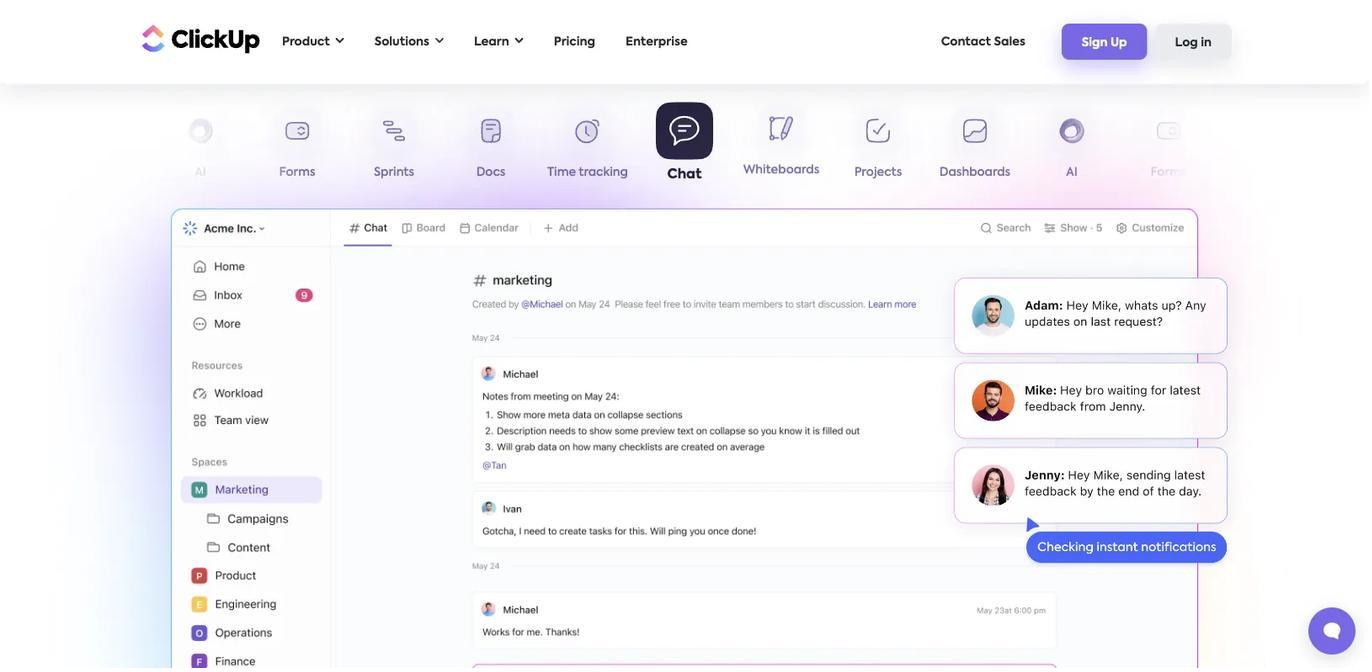 Task type: locate. For each thing, give the bounding box(es) containing it.
0 horizontal spatial ai button
[[152, 108, 249, 186]]

1 horizontal spatial ai
[[1067, 167, 1078, 179]]

2 forms button from the left
[[1121, 108, 1218, 186]]

product button
[[274, 24, 353, 59]]

enterprise
[[626, 36, 688, 48]]

0 horizontal spatial forms
[[279, 167, 315, 179]]

0 horizontal spatial dashboards button
[[55, 108, 152, 186]]

enterprise link
[[617, 24, 696, 59]]

0 horizontal spatial sprints button
[[346, 108, 443, 186]]

1 sprints from the left
[[374, 167, 414, 179]]

learn
[[474, 36, 509, 48]]

1 horizontal spatial dashboards button
[[927, 108, 1024, 186]]

dashboards
[[68, 167, 139, 179], [940, 167, 1011, 179]]

learn button
[[466, 24, 532, 59]]

1 horizontal spatial sprints button
[[1218, 108, 1315, 186]]

1 ai button from the left
[[152, 108, 249, 186]]

whiteboards
[[744, 166, 820, 177]]

solutions
[[375, 36, 430, 48]]

1 horizontal spatial sprints
[[1246, 167, 1286, 179]]

tracking
[[579, 167, 628, 179]]

whiteboards button
[[733, 107, 830, 184]]

2 sprints from the left
[[1246, 167, 1286, 179]]

1 horizontal spatial dashboards
[[940, 167, 1011, 179]]

0 horizontal spatial forms button
[[249, 108, 346, 186]]

forms
[[279, 167, 315, 179], [1151, 167, 1187, 179]]

sprints button
[[346, 108, 443, 186], [1218, 108, 1315, 186]]

solutions button
[[366, 24, 452, 59]]

0 horizontal spatial sprints
[[374, 167, 414, 179]]

ai
[[195, 167, 206, 179], [1067, 167, 1078, 179]]

sprints
[[374, 167, 414, 179], [1246, 167, 1286, 179]]

1 horizontal spatial forms
[[1151, 167, 1187, 179]]

2 ai button from the left
[[1024, 108, 1121, 186]]

ai button
[[152, 108, 249, 186], [1024, 108, 1121, 186]]

chat button
[[636, 102, 733, 186]]

sign
[[1082, 37, 1108, 49]]

log in link
[[1155, 24, 1232, 60]]

sales
[[994, 36, 1026, 48]]

time tracking button
[[540, 108, 636, 186]]

1 horizontal spatial ai button
[[1024, 108, 1121, 186]]

1 ai from the left
[[195, 167, 206, 179]]

chat image
[[171, 209, 1199, 669], [933, 259, 1249, 571]]

forms button
[[249, 108, 346, 186], [1121, 108, 1218, 186]]

dashboards button
[[55, 108, 152, 186], [927, 108, 1024, 186]]

1 dashboards button from the left
[[55, 108, 152, 186]]

1 forms from the left
[[279, 167, 315, 179]]

0 horizontal spatial ai
[[195, 167, 206, 179]]

in
[[1201, 37, 1212, 49]]

projects button
[[830, 108, 927, 186]]

pricing link
[[546, 24, 604, 59]]

log
[[1176, 37, 1198, 49]]

0 horizontal spatial dashboards
[[68, 167, 139, 179]]

1 horizontal spatial forms button
[[1121, 108, 1218, 186]]



Task type: vqa. For each thing, say whether or not it's contained in the screenshot.
FORMS related to first Forms button from left
yes



Task type: describe. For each thing, give the bounding box(es) containing it.
1 sprints button from the left
[[346, 108, 443, 186]]

2 ai from the left
[[1067, 167, 1078, 179]]

pricing
[[554, 36, 596, 48]]

time tracking
[[548, 167, 628, 179]]

chat
[[668, 168, 702, 181]]

time
[[548, 167, 576, 179]]

up
[[1111, 37, 1128, 49]]

1 dashboards from the left
[[68, 167, 139, 179]]

2 dashboards from the left
[[940, 167, 1011, 179]]

docs
[[476, 167, 506, 179]]

1 forms button from the left
[[249, 108, 346, 186]]

docs button
[[443, 108, 540, 186]]

projects
[[855, 167, 902, 179]]

contact
[[941, 36, 991, 48]]

2 dashboards button from the left
[[927, 108, 1024, 186]]

sign up
[[1082, 37, 1128, 49]]

clickup image
[[137, 23, 260, 55]]

product
[[282, 36, 330, 48]]

contact sales link
[[933, 24, 1034, 59]]

2 forms from the left
[[1151, 167, 1187, 179]]

2 sprints button from the left
[[1218, 108, 1315, 186]]

log in
[[1176, 37, 1212, 49]]

sign up button
[[1062, 24, 1148, 60]]

contact sales
[[941, 36, 1026, 48]]



